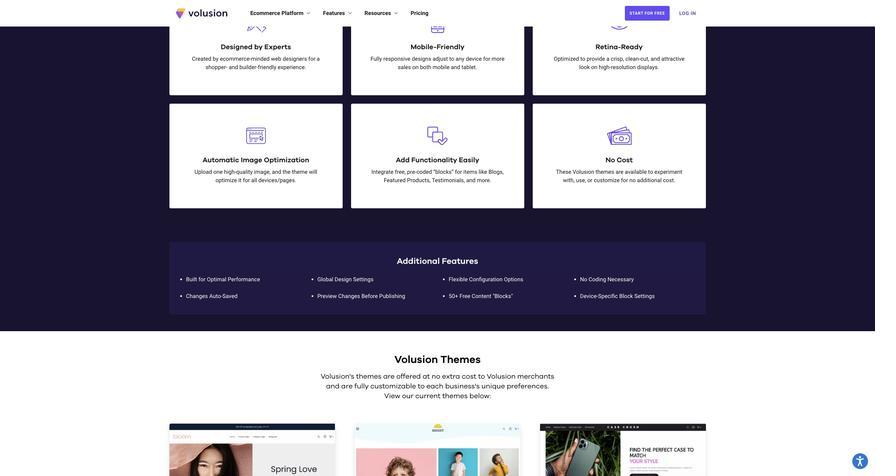 Task type: locate. For each thing, give the bounding box(es) containing it.
1 horizontal spatial features
[[442, 258, 478, 266]]

more.
[[477, 177, 492, 184]]

changes down built
[[186, 293, 208, 300]]

start for free link
[[625, 6, 670, 21]]

and right cut,
[[651, 56, 660, 62]]

1 a from the left
[[317, 56, 320, 62]]

each
[[427, 383, 444, 390]]

fully responsive designs adjust to any device for more sales on both mobile and tablet.
[[371, 56, 505, 71]]

and up devices/pages.
[[272, 169, 281, 175]]

our
[[402, 393, 414, 400]]

it
[[238, 177, 242, 184]]

options
[[504, 276, 524, 283]]

are down no cost
[[616, 169, 624, 175]]

settings right block
[[635, 293, 655, 300]]

volusion up 'offered'
[[395, 355, 438, 366]]

look
[[580, 64, 590, 71]]

2 vertical spatial are
[[342, 383, 353, 390]]

no down available on the top
[[630, 177, 636, 184]]

products,
[[407, 177, 431, 184]]

attractive
[[662, 56, 685, 62]]

0 horizontal spatial themes
[[356, 374, 382, 381]]

featured
[[384, 177, 406, 184]]

volusion inside volusion's themes are offered at no extra cost to volusion merchants and are fully customizable to each business's unique preferences. view our current themes below:
[[487, 374, 516, 381]]

0 vertical spatial high-
[[599, 64, 611, 71]]

add functionality easily
[[396, 157, 480, 164]]

log
[[680, 10, 690, 16]]

themes down business's on the bottom
[[443, 393, 468, 400]]

no inside these volusion themes are available to experiment with, use, or customize for no additional cost.
[[630, 177, 636, 184]]

are
[[616, 169, 624, 175], [384, 374, 395, 381], [342, 383, 353, 390]]

by for created
[[213, 56, 219, 62]]

devices/pages.
[[259, 177, 296, 184]]

blogs,
[[489, 169, 504, 175]]

0 horizontal spatial volusion
[[395, 355, 438, 366]]

and down any
[[451, 64, 460, 71]]

1 vertical spatial settings
[[635, 293, 655, 300]]

1 horizontal spatial on
[[592, 64, 598, 71]]

0 vertical spatial themes
[[596, 169, 615, 175]]

on inside optimized to provide a crisp, clean-cut, and attractive look on high-resolution displays.
[[592, 64, 598, 71]]

themes inside these volusion themes are available to experiment with, use, or customize for no additional cost.
[[596, 169, 615, 175]]

volusion up unique
[[487, 374, 516, 381]]

device-specific block settings
[[580, 293, 655, 300]]

for left items
[[455, 169, 462, 175]]

open accessibe: accessibility options, statement and help image
[[857, 457, 865, 467]]

by up shopper-
[[213, 56, 219, 62]]

free,
[[395, 169, 406, 175]]

changes down "global design settings" on the bottom left of page
[[338, 293, 360, 300]]

cost
[[462, 374, 477, 381]]

by up minded at left
[[254, 44, 263, 51]]

to left any
[[450, 56, 455, 62]]

are up customizable
[[384, 374, 395, 381]]

and inside integrate free, pre-coded "blocks" for items like blogs, featured products, testimonials, and more.
[[467, 177, 476, 184]]

0 vertical spatial settings
[[353, 276, 374, 283]]

are inside these volusion themes are available to experiment with, use, or customize for no additional cost.
[[616, 169, 624, 175]]

0 horizontal spatial changes
[[186, 293, 208, 300]]

0 vertical spatial no
[[630, 177, 636, 184]]

2 a from the left
[[607, 56, 610, 62]]

fully
[[355, 383, 369, 390]]

created
[[192, 56, 212, 62]]

saved
[[223, 293, 238, 300]]

1 on from the left
[[413, 64, 419, 71]]

high- down provide at the right top
[[599, 64, 611, 71]]

and down ecommerce-
[[229, 64, 238, 71]]

0 horizontal spatial high-
[[224, 169, 236, 175]]

features inside dropdown button
[[323, 10, 345, 16]]

at
[[423, 374, 430, 381]]

start for free
[[630, 11, 665, 16]]

for down available on the top
[[621, 177, 628, 184]]

preview
[[318, 293, 337, 300]]

0 vertical spatial by
[[254, 44, 263, 51]]

merchants
[[518, 374, 555, 381]]

one
[[214, 169, 223, 175]]

business's
[[445, 383, 480, 390]]

no coding necessary
[[580, 276, 634, 283]]

to up look
[[581, 56, 586, 62]]

themes
[[441, 355, 481, 366]]

50+ free content "blocks"
[[449, 293, 513, 300]]

easily
[[459, 157, 480, 164]]

1 vertical spatial by
[[213, 56, 219, 62]]

optimize
[[216, 177, 237, 184]]

1 horizontal spatial no
[[630, 177, 636, 184]]

a
[[317, 56, 320, 62], [607, 56, 610, 62]]

1 horizontal spatial themes
[[443, 393, 468, 400]]

no left coding
[[580, 276, 588, 283]]

a inside created by ecommerce-minded web designers for a shopper- and builder-friendly experience.
[[317, 56, 320, 62]]

changes auto-saved
[[186, 293, 238, 300]]

on left both
[[413, 64, 419, 71]]

themes up fully
[[356, 374, 382, 381]]

1 horizontal spatial changes
[[338, 293, 360, 300]]

experiment
[[655, 169, 683, 175]]

image,
[[254, 169, 271, 175]]

all
[[251, 177, 257, 184]]

2 on from the left
[[592, 64, 598, 71]]

0 vertical spatial no
[[606, 157, 615, 164]]

themes up customize
[[596, 169, 615, 175]]

integrate
[[372, 169, 394, 175]]

and inside optimized to provide a crisp, clean-cut, and attractive look on high-resolution displays.
[[651, 56, 660, 62]]

integrate free, pre-coded "blocks" for items like blogs, featured products, testimonials, and more.
[[372, 169, 504, 184]]

configuration
[[469, 276, 503, 283]]

bright theme image
[[355, 424, 521, 477]]

1 vertical spatial no
[[580, 276, 588, 283]]

1 vertical spatial no
[[432, 374, 441, 381]]

2 vertical spatial themes
[[443, 393, 468, 400]]

0 horizontal spatial by
[[213, 56, 219, 62]]

high- up the optimize
[[224, 169, 236, 175]]

no for no cost
[[606, 157, 615, 164]]

for
[[309, 56, 316, 62], [484, 56, 491, 62], [455, 169, 462, 175], [243, 177, 250, 184], [621, 177, 628, 184], [199, 276, 206, 283]]

1 horizontal spatial volusion
[[487, 374, 516, 381]]

1 horizontal spatial no
[[606, 157, 615, 164]]

specific
[[599, 293, 618, 300]]

1 vertical spatial themes
[[356, 374, 382, 381]]

by inside created by ecommerce-minded web designers for a shopper- and builder-friendly experience.
[[213, 56, 219, 62]]

no left cost
[[606, 157, 615, 164]]

0 horizontal spatial no
[[580, 276, 588, 283]]

ecommerce platform
[[250, 10, 304, 16]]

for right designers on the left
[[309, 56, 316, 62]]

designers
[[283, 56, 307, 62]]

volusion's themes are offered at no extra cost to volusion merchants and are fully customizable to each business's unique preferences. view our current themes below:
[[321, 374, 555, 400]]

2 vertical spatial volusion
[[487, 374, 516, 381]]

on down provide at the right top
[[592, 64, 598, 71]]

to right cost
[[478, 374, 485, 381]]

no right at
[[432, 374, 441, 381]]

image
[[241, 157, 262, 164]]

themes
[[596, 169, 615, 175], [356, 374, 382, 381], [443, 393, 468, 400]]

0 horizontal spatial no
[[432, 374, 441, 381]]

volusion up "use,"
[[573, 169, 595, 175]]

cut,
[[641, 56, 650, 62]]

preferences.
[[507, 383, 549, 390]]

no cost
[[606, 157, 633, 164]]

1 horizontal spatial high-
[[599, 64, 611, 71]]

1 vertical spatial high-
[[224, 169, 236, 175]]

and down items
[[467, 177, 476, 184]]

0 vertical spatial volusion
[[573, 169, 595, 175]]

0 horizontal spatial on
[[413, 64, 419, 71]]

0 horizontal spatial features
[[323, 10, 345, 16]]

for right it
[[243, 177, 250, 184]]

1 vertical spatial features
[[442, 258, 478, 266]]

0 horizontal spatial settings
[[353, 276, 374, 283]]

below:
[[470, 393, 491, 400]]

0 vertical spatial are
[[616, 169, 624, 175]]

quality
[[236, 169, 253, 175]]

2 horizontal spatial themes
[[596, 169, 615, 175]]

1 horizontal spatial a
[[607, 56, 610, 62]]

for inside created by ecommerce-minded web designers for a shopper- and builder-friendly experience.
[[309, 56, 316, 62]]

0 vertical spatial features
[[323, 10, 345, 16]]

and down volusion's
[[326, 383, 340, 390]]

1 horizontal spatial are
[[384, 374, 395, 381]]

these
[[556, 169, 572, 175]]

settings up preview changes before publishing
[[353, 276, 374, 283]]

sales
[[398, 64, 411, 71]]

1 horizontal spatial by
[[254, 44, 263, 51]]

use,
[[576, 177, 586, 184]]

and
[[651, 56, 660, 62], [229, 64, 238, 71], [451, 64, 460, 71], [272, 169, 281, 175], [467, 177, 476, 184], [326, 383, 340, 390]]

displays.
[[638, 64, 660, 71]]

built for optimal performance
[[186, 276, 260, 283]]

designed
[[221, 44, 253, 51]]

the
[[283, 169, 291, 175]]

designs
[[412, 56, 431, 62]]

a right designers on the left
[[317, 56, 320, 62]]

mobile-
[[411, 44, 437, 51]]

for left more
[[484, 56, 491, 62]]

2 horizontal spatial volusion
[[573, 169, 595, 175]]

"blocks"
[[493, 293, 513, 300]]

free
[[655, 11, 665, 16]]

are down volusion's
[[342, 383, 353, 390]]

publishing
[[379, 293, 405, 300]]

2 horizontal spatial are
[[616, 169, 624, 175]]

to up additional
[[649, 169, 653, 175]]

fully
[[371, 56, 382, 62]]

a left crisp,
[[607, 56, 610, 62]]

on inside fully responsive designs adjust to any device for more sales on both mobile and tablet.
[[413, 64, 419, 71]]

and inside volusion's themes are offered at no extra cost to volusion merchants and are fully customizable to each business's unique preferences. view our current themes below:
[[326, 383, 340, 390]]

0 horizontal spatial a
[[317, 56, 320, 62]]



Task type: describe. For each thing, give the bounding box(es) containing it.
for inside fully responsive designs adjust to any device for more sales on both mobile and tablet.
[[484, 56, 491, 62]]

ecommerce
[[250, 10, 280, 16]]

necessary
[[608, 276, 634, 283]]

global design settings
[[318, 276, 374, 283]]

created by ecommerce-minded web designers for a shopper- and builder-friendly experience.
[[192, 56, 320, 71]]

device-
[[580, 293, 599, 300]]

ecommerce-
[[220, 56, 251, 62]]

more
[[492, 56, 505, 62]]

designed by experts
[[221, 44, 291, 51]]

minded
[[251, 56, 270, 62]]

like
[[479, 169, 487, 175]]

1 vertical spatial volusion
[[395, 355, 438, 366]]

device
[[466, 56, 482, 62]]

1 horizontal spatial settings
[[635, 293, 655, 300]]

cost
[[617, 157, 633, 164]]

clean-
[[626, 56, 641, 62]]

0 horizontal spatial are
[[342, 383, 353, 390]]

optimization
[[264, 157, 309, 164]]

design
[[335, 276, 352, 283]]

extra
[[442, 374, 460, 381]]

platform
[[282, 10, 304, 16]]

any
[[456, 56, 465, 62]]

for inside integrate free, pre-coded "blocks" for items like blogs, featured products, testimonials, and more.
[[455, 169, 462, 175]]

on for mobile-friendly
[[413, 64, 419, 71]]

will
[[309, 169, 317, 175]]

unique
[[482, 383, 505, 390]]

to inside these volusion themes are available to experiment with, use, or customize for no additional cost.
[[649, 169, 653, 175]]

pricing link
[[411, 9, 429, 17]]

features button
[[323, 9, 354, 17]]

volusion's
[[321, 374, 355, 381]]

before
[[362, 293, 378, 300]]

performance
[[228, 276, 260, 283]]

and inside fully responsive designs adjust to any device for more sales on both mobile and tablet.
[[451, 64, 460, 71]]

resources button
[[365, 9, 400, 17]]

to inside optimized to provide a crisp, clean-cut, and attractive look on high-resolution displays.
[[581, 56, 586, 62]]

view
[[384, 393, 401, 400]]

high- inside optimized to provide a crisp, clean-cut, and attractive look on high-resolution displays.
[[599, 64, 611, 71]]

volusion inside these volusion themes are available to experiment with, use, or customize for no additional cost.
[[573, 169, 595, 175]]

and inside created by ecommerce-minded web designers for a shopper- and builder-friendly experience.
[[229, 64, 238, 71]]

auto-
[[209, 293, 223, 300]]

preview changes before publishing
[[318, 293, 405, 300]]

items
[[464, 169, 478, 175]]

optimal
[[207, 276, 227, 283]]

ecommerce platform button
[[250, 9, 312, 17]]

log in link
[[675, 6, 701, 21]]

coding
[[589, 276, 607, 283]]

retina-
[[596, 44, 622, 51]]

coded
[[417, 169, 432, 175]]

tablet.
[[462, 64, 477, 71]]

1 vertical spatial are
[[384, 374, 395, 381]]

theme
[[292, 169, 308, 175]]

web
[[271, 56, 281, 62]]

additional
[[637, 177, 662, 184]]

no inside volusion's themes are offered at no extra cost to volusion merchants and are fully customizable to each business's unique preferences. view our current themes below:
[[432, 374, 441, 381]]

for right built
[[199, 276, 206, 283]]

no for no coding necessary
[[580, 276, 588, 283]]

responsive
[[384, 56, 411, 62]]

flexible configuration options
[[449, 276, 524, 283]]

volusion themes
[[395, 355, 481, 366]]

and inside upload one high-quality image, and the theme will optimize it for all devices/pages.
[[272, 169, 281, 175]]

add
[[396, 157, 410, 164]]

flexible
[[449, 276, 468, 283]]

built
[[186, 276, 197, 283]]

high- inside upload one high-quality image, and the theme will optimize it for all devices/pages.
[[224, 169, 236, 175]]

upload
[[195, 169, 212, 175]]

automatic
[[203, 157, 239, 164]]

pre-
[[407, 169, 417, 175]]

to down at
[[418, 383, 425, 390]]

ready
[[622, 44, 643, 51]]

global
[[318, 276, 333, 283]]

optimized to provide a crisp, clean-cut, and attractive look on high-resolution displays.
[[554, 56, 685, 71]]

with,
[[563, 177, 575, 184]]

crisp,
[[611, 56, 624, 62]]

pricing
[[411, 10, 429, 16]]

customize
[[594, 177, 620, 184]]

1 changes from the left
[[186, 293, 208, 300]]

by for designed
[[254, 44, 263, 51]]

in
[[691, 10, 696, 16]]

these volusion themes are available to experiment with, use, or customize for no additional cost.
[[556, 169, 683, 184]]

case crush theme image
[[540, 424, 706, 477]]

2 changes from the left
[[338, 293, 360, 300]]

block
[[620, 293, 633, 300]]

functionality
[[412, 157, 457, 164]]

for inside upload one high-quality image, and the theme will optimize it for all devices/pages.
[[243, 177, 250, 184]]

to inside fully responsive designs adjust to any device for more sales on both mobile and tablet.
[[450, 56, 455, 62]]

resolution
[[611, 64, 636, 71]]

retina-ready
[[596, 44, 643, 51]]

additional features
[[397, 258, 478, 266]]

automatic image optimization
[[203, 157, 309, 164]]

start
[[630, 11, 644, 16]]

upload one high-quality image, and the theme will optimize it for all devices/pages.
[[195, 169, 317, 184]]

bloom theme image
[[169, 424, 335, 477]]

customizable
[[371, 383, 416, 390]]

shopper-
[[206, 64, 228, 71]]

additional
[[397, 258, 440, 266]]

a inside optimized to provide a crisp, clean-cut, and attractive look on high-resolution displays.
[[607, 56, 610, 62]]

for inside these volusion themes are available to experiment with, use, or customize for no additional cost.
[[621, 177, 628, 184]]

friendly
[[258, 64, 276, 71]]

on for retina-ready
[[592, 64, 598, 71]]



Task type: vqa. For each thing, say whether or not it's contained in the screenshot.
'our'
yes



